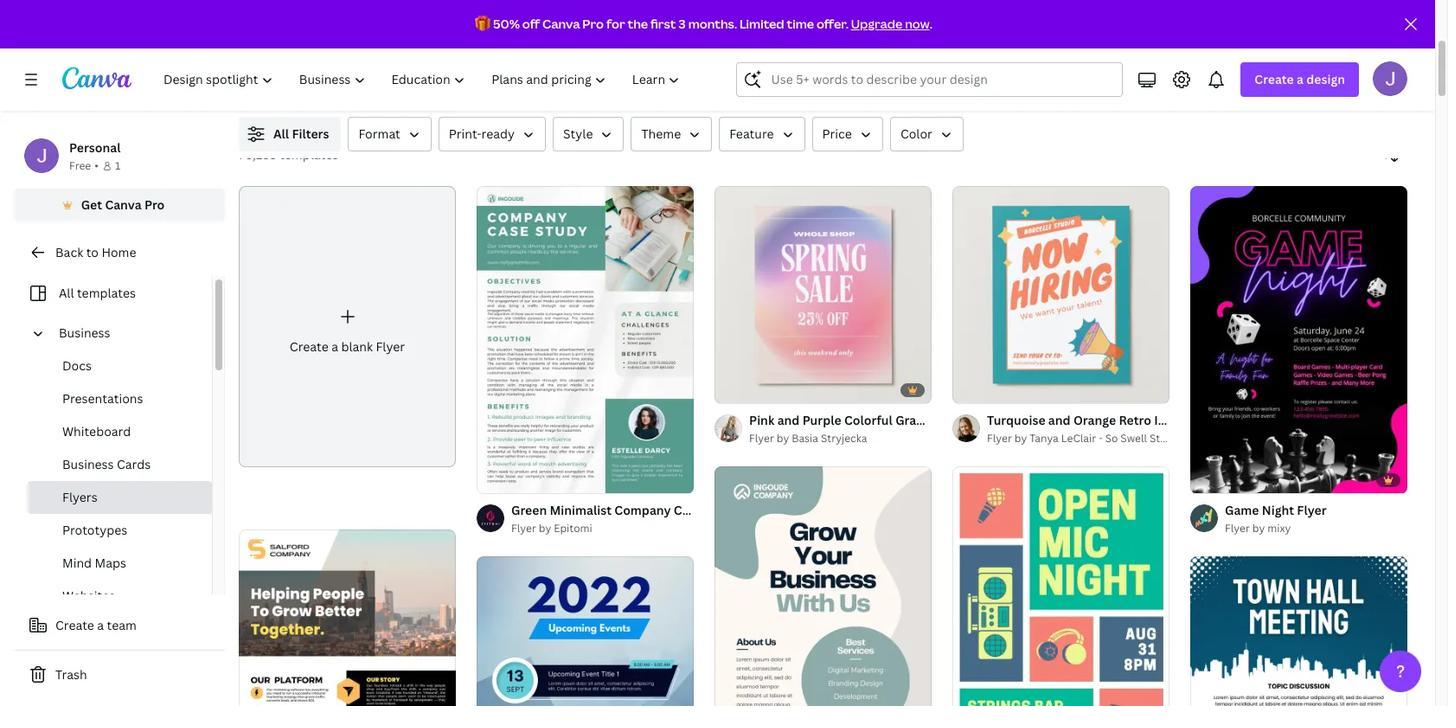 Task type: describe. For each thing, give the bounding box(es) containing it.
hiring
[[1252, 412, 1288, 428]]

50%
[[493, 16, 520, 32]]

happiness
[[1210, 56, 1270, 73]]

1 horizontal spatial pro
[[583, 16, 604, 32]]

mind maps
[[62, 555, 126, 571]]

portrait
[[775, 502, 821, 518]]

docs
[[62, 357, 92, 374]]

by inside 'game night flyer flyer by mixy'
[[1253, 521, 1265, 536]]

minimalist
[[550, 502, 612, 518]]

eco-
[[596, 56, 623, 73]]

modern
[[950, 412, 996, 428]]

by inside pink and purple colorful gradient modern spring sale flyer flyer by basia stryjecka
[[777, 431, 789, 446]]

🎁 50% off canva pro for the first 3 months. limited time offer. upgrade now .
[[475, 16, 933, 32]]

get canva pro
[[81, 196, 165, 213]]

stryjecka
[[821, 431, 867, 446]]

templates for 70,155 templates
[[280, 146, 338, 163]]

flyer by tanya leclair - so swell studio link
[[987, 430, 1183, 447]]

get canva pro button
[[14, 189, 225, 221]]

team
[[107, 617, 137, 633]]

1 of 2 link for purple
[[715, 186, 932, 403]]

flyer down game
[[1225, 521, 1250, 536]]

business for business
[[59, 324, 110, 341]]

study
[[705, 502, 740, 518]]

pink
[[749, 412, 775, 428]]

all templates
[[59, 285, 136, 301]]

gradient
[[896, 412, 947, 428]]

docs link
[[28, 350, 212, 382]]

top level navigation element
[[152, 62, 695, 97]]

maps
[[95, 555, 126, 571]]

flyer by basia stryjecka link
[[749, 430, 932, 447]]

1 for pink
[[727, 383, 732, 395]]

format button
[[348, 117, 432, 151]]

print-
[[449, 125, 482, 142]]

by inside the green minimalist company case study flyer portrait flyer by epitomi
[[539, 521, 551, 536]]

style
[[563, 125, 593, 142]]

canva inside get canva pro button
[[105, 196, 142, 213]]

shipping
[[1015, 56, 1066, 73]]

print-ready button
[[439, 117, 546, 151]]

all filters
[[273, 125, 329, 142]]

the
[[628, 16, 648, 32]]

upgrade now button
[[851, 16, 930, 32]]

theme button
[[631, 117, 712, 151]]

flyer by mixy link
[[1225, 520, 1327, 537]]

game night flyer flyer by mixy
[[1225, 502, 1327, 536]]

1 for turquoise
[[965, 383, 970, 395]]

purple
[[803, 412, 842, 428]]

upgrade
[[851, 16, 903, 32]]

to for easy
[[372, 56, 385, 73]]

flyer right hiring
[[1290, 412, 1320, 428]]

1 horizontal spatial canva
[[542, 16, 580, 32]]

price button
[[812, 117, 883, 151]]

create a team
[[55, 617, 137, 633]]

black and yellow modern professional company profile flyer image
[[239, 529, 456, 706]]

green minimalist company case study flyer portrait flyer by epitomi
[[511, 502, 821, 536]]

templates for all templates
[[77, 285, 136, 301]]

fast
[[880, 56, 905, 73]]

mind
[[62, 555, 92, 571]]

color button
[[890, 117, 964, 151]]

filters
[[292, 125, 329, 142]]

blank
[[341, 339, 373, 355]]

basia
[[792, 431, 818, 446]]

and for fast
[[908, 56, 930, 73]]

game night flyer link
[[1225, 501, 1327, 520]]

create a team button
[[14, 608, 225, 643]]

standard
[[959, 56, 1012, 73]]

blue green red music icons open mic night flyer image
[[953, 466, 1170, 706]]

1 of 2 for pink
[[727, 383, 755, 395]]

by inside turquoise and orange retro illustration now hiring flyer flyer by tanya leclair - so swell studio
[[1015, 431, 1027, 446]]

flyer right night
[[1297, 502, 1327, 518]]

2 for turquoise
[[988, 383, 993, 395]]

conscious,
[[623, 56, 685, 73]]

create for create a blank flyer
[[290, 339, 329, 355]]

turquoise and orange retro illustration now hiring flyer flyer by tanya leclair - so swell studio
[[987, 412, 1320, 446]]

business cards
[[62, 456, 151, 472]]

Sort by button
[[1373, 138, 1408, 172]]

format
[[359, 125, 400, 142]]

company
[[615, 502, 671, 518]]

create a design button
[[1241, 62, 1359, 97]]

tanya
[[1030, 431, 1059, 446]]

flyer right study
[[743, 502, 772, 518]]

70,155 templates
[[239, 146, 338, 163]]

leclair
[[1061, 431, 1096, 446]]

game night flyer image
[[1191, 186, 1408, 493]]

back
[[55, 244, 83, 260]]

orange
[[1074, 412, 1116, 428]]

white minimalist business marketing agency flyer image
[[715, 466, 932, 706]]

style button
[[553, 117, 624, 151]]

theme
[[642, 125, 681, 142]]

epitomi
[[554, 521, 593, 536]]

prints
[[762, 56, 797, 73]]

design
[[1307, 71, 1345, 87]]

Search search field
[[771, 63, 1112, 96]]

a for blank
[[332, 339, 338, 355]]



Task type: vqa. For each thing, say whether or not it's contained in the screenshot.
Group
no



Task type: locate. For each thing, give the bounding box(es) containing it.
1 vertical spatial all
[[59, 285, 74, 301]]

feature button
[[719, 117, 805, 151]]

a
[[1297, 71, 1304, 87], [332, 339, 338, 355], [97, 617, 104, 633]]

websites link
[[28, 580, 212, 613]]

1 1 of 2 link from the left
[[715, 186, 932, 403]]

create for create a team
[[55, 617, 94, 633]]

0 horizontal spatial 1 of 2
[[727, 383, 755, 395]]

customer
[[1149, 56, 1207, 73]]

and left free
[[908, 56, 930, 73]]

create a blank flyer element
[[239, 186, 456, 467]]

back to home
[[55, 244, 136, 260]]

quality
[[718, 56, 759, 73]]

so
[[1105, 431, 1118, 446]]

create for create a design
[[1255, 71, 1294, 87]]

mixy
[[1268, 521, 1291, 536]]

1 of 2 link
[[715, 186, 932, 403], [953, 186, 1170, 403]]

1 vertical spatial pro
[[144, 196, 165, 213]]

0 horizontal spatial pro
[[144, 196, 165, 213]]

create a blank flyer
[[290, 339, 405, 355]]

turquoise and orange retro illustration now hiring flyer image
[[953, 186, 1170, 403]]

0 vertical spatial business
[[59, 324, 110, 341]]

0 horizontal spatial 1 of 2 link
[[715, 186, 932, 403]]

and right create
[[428, 56, 450, 73]]

1 vertical spatial canva
[[105, 196, 142, 213]]

turquoise
[[987, 412, 1046, 428]]

1 1 of 2 from the left
[[727, 383, 755, 395]]

2 horizontal spatial 1
[[965, 383, 970, 395]]

time
[[787, 16, 814, 32]]

all templates link
[[24, 277, 202, 310]]

all filters button
[[239, 117, 341, 151]]

•
[[95, 158, 99, 173]]

green minimalist company case study flyer portrait image
[[477, 186, 694, 493]]

flyer
[[376, 339, 405, 355], [1068, 412, 1098, 428], [1290, 412, 1320, 428], [749, 431, 774, 446], [987, 431, 1012, 446], [743, 502, 772, 518], [1297, 502, 1327, 518], [511, 521, 536, 536], [1225, 521, 1250, 536]]

2 vertical spatial a
[[97, 617, 104, 633]]

flyer by epitomi link
[[511, 520, 694, 537]]

cards
[[117, 456, 151, 472]]

create inside 'dropdown button'
[[1255, 71, 1294, 87]]

1 of 2 up pink
[[727, 383, 755, 395]]

1 horizontal spatial a
[[332, 339, 338, 355]]

by down spring
[[1015, 431, 1027, 446]]

0 vertical spatial templates
[[280, 146, 338, 163]]

1 vertical spatial a
[[332, 339, 338, 355]]

a left design
[[1297, 71, 1304, 87]]

0 horizontal spatial templates
[[77, 285, 136, 301]]

1 horizontal spatial to
[[372, 56, 385, 73]]

0 vertical spatial a
[[1297, 71, 1304, 87]]

2 up modern
[[988, 383, 993, 395]]

0 vertical spatial create
[[1255, 71, 1294, 87]]

flyer inside create a blank flyer element
[[376, 339, 405, 355]]

easy
[[342, 56, 369, 73]]

print-ready
[[449, 125, 515, 142]]

pro left the "for"
[[583, 16, 604, 32]]

and
[[428, 56, 450, 73], [908, 56, 930, 73], [777, 412, 800, 428], [1049, 412, 1071, 428]]

1 2 from the left
[[750, 383, 755, 395]]

guarantee
[[1273, 56, 1332, 73]]

0 horizontal spatial all
[[59, 285, 74, 301]]

ready
[[482, 125, 515, 142]]

to inside the back to home link
[[86, 244, 99, 260]]

eco-conscious, high-quality prints
[[596, 56, 797, 73]]

free
[[69, 158, 91, 173]]

all
[[273, 125, 289, 142], [59, 285, 74, 301]]

flyer down pink
[[749, 431, 774, 446]]

None search field
[[737, 62, 1123, 97]]

0 horizontal spatial of
[[734, 383, 747, 395]]

whiteboard link
[[28, 415, 212, 448]]

a inside 'dropdown button'
[[1297, 71, 1304, 87]]

1 of 2 link for orange
[[953, 186, 1170, 403]]

3
[[679, 16, 686, 32]]

0 vertical spatial to
[[372, 56, 385, 73]]

🎁
[[475, 16, 491, 32]]

trash
[[55, 666, 87, 683]]

websites
[[62, 587, 115, 604]]

1 vertical spatial create
[[290, 339, 329, 355]]

1 of from the left
[[734, 383, 747, 395]]

of for turquoise and orange retro illustration now hiring flyer
[[972, 383, 985, 395]]

sale
[[1040, 412, 1065, 428]]

green
[[511, 502, 547, 518]]

business inside "link"
[[62, 456, 114, 472]]

.
[[930, 16, 933, 32]]

business for business cards
[[62, 456, 114, 472]]

to right easy
[[372, 56, 385, 73]]

by down green
[[539, 521, 551, 536]]

a for design
[[1297, 71, 1304, 87]]

2 for pink
[[750, 383, 755, 395]]

1 horizontal spatial templates
[[280, 146, 338, 163]]

illustration
[[1154, 412, 1220, 428]]

business
[[59, 324, 110, 341], [62, 456, 114, 472]]

to right 'back' in the left of the page
[[86, 244, 99, 260]]

1 vertical spatial business
[[62, 456, 114, 472]]

back to home link
[[14, 235, 225, 270]]

all down 'back' in the left of the page
[[59, 285, 74, 301]]

2
[[750, 383, 755, 395], [988, 383, 993, 395]]

create
[[1255, 71, 1294, 87], [290, 339, 329, 355], [55, 617, 94, 633]]

templates down the filters
[[280, 146, 338, 163]]

blue and white modern modern town hall meeting flyer image
[[1191, 557, 1408, 706]]

0 horizontal spatial a
[[97, 617, 104, 633]]

months.
[[688, 16, 737, 32]]

create a design
[[1255, 71, 1345, 87]]

colorful
[[844, 412, 893, 428]]

1 horizontal spatial create
[[290, 339, 329, 355]]

0 horizontal spatial to
[[86, 244, 99, 260]]

business cards link
[[28, 448, 212, 481]]

1 of 2 up modern
[[965, 383, 993, 395]]

all inside button
[[273, 125, 289, 142]]

-
[[1099, 431, 1103, 446]]

pink and purple colorful gradient modern spring sale flyer flyer by basia stryjecka
[[749, 412, 1098, 446]]

create
[[387, 56, 425, 73]]

customer happiness guarantee
[[1149, 56, 1332, 73]]

1 horizontal spatial of
[[972, 383, 985, 395]]

business link
[[52, 317, 202, 350]]

off
[[522, 16, 540, 32]]

0 vertical spatial all
[[273, 125, 289, 142]]

and up basia
[[777, 412, 800, 428]]

home
[[102, 244, 136, 260]]

prototypes
[[62, 522, 127, 538]]

prototypes link
[[28, 514, 212, 547]]

fast and free standard shipping
[[880, 56, 1066, 73]]

business up the flyers
[[62, 456, 114, 472]]

by left mixy at the bottom right of the page
[[1253, 521, 1265, 536]]

all up 70,155 templates
[[273, 125, 289, 142]]

flyer down green
[[511, 521, 536, 536]]

now
[[905, 16, 930, 32]]

pink and purple colorful gradient modern spring sale flyer image
[[715, 186, 932, 403]]

now
[[1223, 412, 1249, 428]]

for
[[606, 16, 625, 32]]

of for pink and purple colorful gradient modern spring sale flyer
[[734, 383, 747, 395]]

a for team
[[97, 617, 104, 633]]

2 up pink
[[750, 383, 755, 395]]

get
[[81, 196, 102, 213]]

game
[[1225, 502, 1259, 518]]

0 vertical spatial pro
[[583, 16, 604, 32]]

color
[[901, 125, 933, 142]]

1 horizontal spatial 1 of 2
[[965, 383, 993, 395]]

and for turquoise
[[1049, 412, 1071, 428]]

free
[[933, 56, 957, 73]]

1 horizontal spatial 1 of 2 link
[[953, 186, 1170, 403]]

mind maps link
[[28, 547, 212, 580]]

business up docs
[[59, 324, 110, 341]]

2 1 of 2 link from the left
[[953, 186, 1170, 403]]

2 1 of 2 from the left
[[965, 383, 993, 395]]

0 horizontal spatial 1
[[115, 158, 120, 173]]

a left team
[[97, 617, 104, 633]]

night
[[1262, 502, 1294, 518]]

canva right get
[[105, 196, 142, 213]]

1 horizontal spatial all
[[273, 125, 289, 142]]

by left basia
[[777, 431, 789, 446]]

templates
[[280, 146, 338, 163], [77, 285, 136, 301]]

trash link
[[14, 658, 225, 692]]

to for back
[[86, 244, 99, 260]]

pink and purple colorful gradient modern spring sale flyer link
[[749, 411, 1098, 430]]

limited
[[740, 16, 784, 32]]

feature
[[730, 125, 774, 142]]

flyer up leclair
[[1068, 412, 1098, 428]]

and for pink
[[777, 412, 800, 428]]

flyer down turquoise
[[987, 431, 1012, 446]]

2 of from the left
[[972, 383, 985, 395]]

presentations
[[62, 390, 143, 407]]

first
[[651, 16, 676, 32]]

0 horizontal spatial canva
[[105, 196, 142, 213]]

canva right off
[[542, 16, 580, 32]]

and inside turquoise and orange retro illustration now hiring flyer flyer by tanya leclair - so swell studio
[[1049, 412, 1071, 428]]

2 horizontal spatial a
[[1297, 71, 1304, 87]]

personal
[[69, 139, 121, 156]]

canva
[[542, 16, 580, 32], [105, 196, 142, 213]]

easy to create and customize
[[342, 56, 513, 73]]

flyer right blank
[[376, 339, 405, 355]]

2 2 from the left
[[988, 383, 993, 395]]

1 horizontal spatial 1
[[727, 383, 732, 395]]

2 horizontal spatial create
[[1255, 71, 1294, 87]]

0 horizontal spatial create
[[55, 617, 94, 633]]

a inside button
[[97, 617, 104, 633]]

templates down back to home at the top left
[[77, 285, 136, 301]]

1
[[115, 158, 120, 173], [727, 383, 732, 395], [965, 383, 970, 395]]

0 horizontal spatial 2
[[750, 383, 755, 395]]

all for all filters
[[273, 125, 289, 142]]

pro inside get canva pro button
[[144, 196, 165, 213]]

1 vertical spatial to
[[86, 244, 99, 260]]

70,155
[[239, 146, 277, 163]]

and up tanya
[[1049, 412, 1071, 428]]

colorful upcoming events flyer image
[[477, 557, 694, 706]]

jacob simon image
[[1373, 61, 1408, 96]]

studio
[[1150, 431, 1183, 446]]

0 vertical spatial canva
[[542, 16, 580, 32]]

1 of 2 for turquoise
[[965, 383, 993, 395]]

1 vertical spatial templates
[[77, 285, 136, 301]]

all for all templates
[[59, 285, 74, 301]]

1 horizontal spatial 2
[[988, 383, 993, 395]]

spring
[[999, 412, 1037, 428]]

2 vertical spatial create
[[55, 617, 94, 633]]

create inside button
[[55, 617, 94, 633]]

pro up the back to home link
[[144, 196, 165, 213]]

and inside pink and purple colorful gradient modern spring sale flyer flyer by basia stryjecka
[[777, 412, 800, 428]]

a left blank
[[332, 339, 338, 355]]



